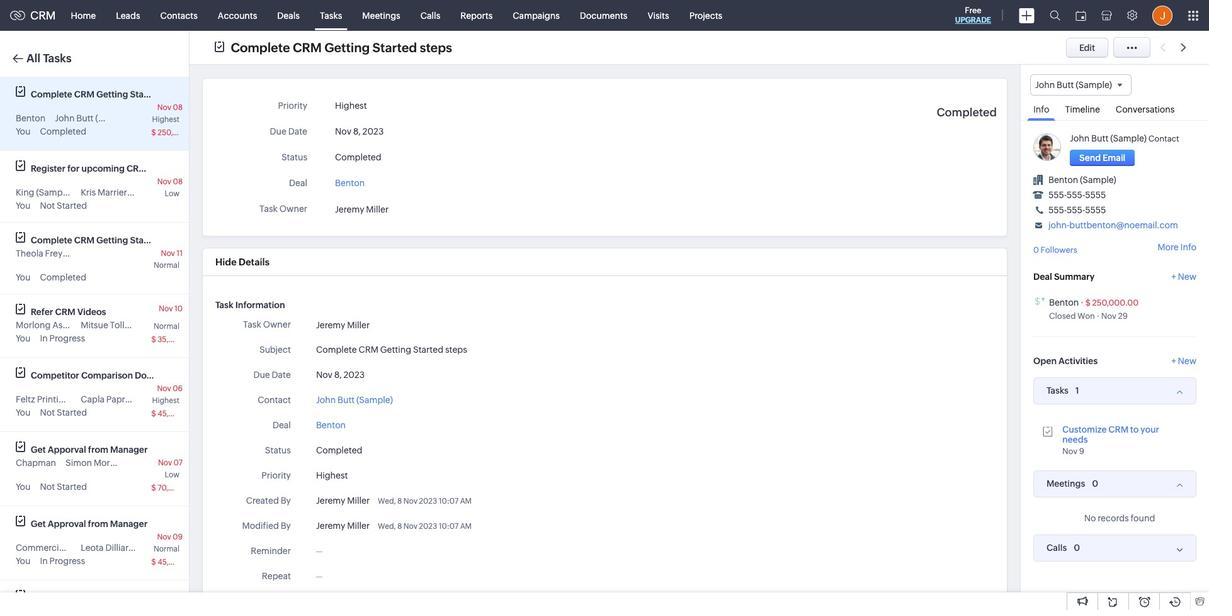 Task type: describe. For each thing, give the bounding box(es) containing it.
0 vertical spatial complete crm getting started steps
[[231, 40, 452, 54]]

normal for get approval from manager
[[154, 545, 179, 554]]

new inside "link"
[[1178, 272, 1197, 282]]

John Butt (Sample) field
[[1030, 74, 1132, 96]]

theola frey (sample) normal
[[16, 249, 179, 270]]

visits link
[[638, 0, 679, 31]]

apporval
[[48, 445, 86, 455]]

2 new from the top
[[1178, 356, 1197, 366]]

0 vertical spatial task
[[260, 204, 278, 214]]

complete inside complete crm getting started steps nov 08
[[31, 89, 72, 99]]

0 horizontal spatial meetings
[[362, 10, 400, 20]]

associates
[[52, 321, 96, 331]]

progress for associates
[[50, 334, 85, 344]]

complete crm getting started steps nov 08
[[31, 89, 186, 112]]

timeline
[[1065, 105, 1100, 115]]

reminder
[[251, 547, 291, 557]]

10:07 for modified by
[[439, 523, 459, 532]]

free upgrade
[[955, 6, 991, 25]]

70,000.00
[[158, 484, 196, 493]]

won
[[1078, 312, 1095, 321]]

subject
[[260, 345, 291, 355]]

steps inside complete crm getting started steps nov 08
[[163, 89, 186, 99]]

theola
[[16, 249, 43, 259]]

11
[[176, 249, 183, 258]]

leota dilliard (sample)
[[81, 543, 172, 554]]

wed, for modified by
[[378, 523, 396, 532]]

hide
[[215, 257, 237, 268]]

feltz printing service
[[16, 395, 102, 405]]

next record image
[[1181, 43, 1189, 52]]

mitsue
[[81, 321, 108, 331]]

low for kris marrier (sample)
[[165, 190, 179, 198]]

found
[[1131, 514, 1155, 524]]

kris
[[81, 188, 96, 198]]

you for benton
[[16, 127, 31, 137]]

you for king (sample)
[[16, 201, 31, 211]]

(sample) inside john butt (sample) 'field'
[[1076, 80, 1112, 90]]

feltz
[[16, 395, 35, 405]]

open
[[1033, 356, 1057, 366]]

2 horizontal spatial tasks
[[1047, 386, 1069, 396]]

competitor
[[31, 371, 79, 381]]

free
[[965, 6, 981, 15]]

videos
[[77, 307, 106, 317]]

deal for bottom benton link
[[273, 421, 291, 431]]

document
[[135, 371, 179, 381]]

customize crm to your needs link
[[1062, 425, 1159, 445]]

$ 70,000.00
[[151, 484, 196, 493]]

$ for simon morasca (sample)
[[151, 484, 156, 493]]

for
[[67, 164, 80, 174]]

0 followers
[[1033, 246, 1077, 255]]

complete down accounts 'link'
[[231, 40, 290, 54]]

task information
[[215, 300, 285, 310]]

0 horizontal spatial contact
[[258, 395, 291, 406]]

closed
[[1049, 312, 1076, 321]]

1 vertical spatial tasks
[[43, 52, 72, 65]]

marrier
[[98, 188, 127, 198]]

not started for printing
[[40, 408, 87, 418]]

more info link
[[1158, 243, 1197, 253]]

tasks link
[[310, 0, 352, 31]]

1 5555 from the top
[[1085, 190, 1106, 200]]

nov inside 'get apporval from manager nov 07'
[[158, 459, 172, 468]]

2 + new from the top
[[1172, 356, 1197, 366]]

wed, 8 nov 2023 10:07 am for modified by
[[378, 523, 472, 532]]

repeat
[[262, 572, 291, 582]]

tollner
[[110, 321, 138, 331]]

$ 45,000.00 for capla paprocki (sample)
[[151, 410, 196, 419]]

crm inside customize crm to your needs nov 9
[[1108, 425, 1129, 435]]

2 vertical spatial benton link
[[316, 419, 346, 433]]

followers
[[1041, 246, 1077, 255]]

campaigns link
[[503, 0, 570, 31]]

get for get apporval from manager
[[31, 445, 46, 455]]

0 vertical spatial date
[[288, 127, 307, 137]]

accounts
[[218, 10, 257, 20]]

1 vertical spatial priority
[[262, 471, 291, 481]]

conversations
[[1116, 105, 1175, 115]]

0 vertical spatial task owner
[[260, 204, 307, 214]]

in progress for press
[[40, 557, 85, 567]]

1 vertical spatial date
[[272, 370, 291, 380]]

started inside complete crm getting started steps nov 08
[[130, 89, 161, 99]]

meetings link
[[352, 0, 410, 31]]

$ for john butt (sample)
[[151, 128, 156, 137]]

0 horizontal spatial 250,000.00
[[158, 128, 200, 137]]

+ new link
[[1172, 272, 1197, 288]]

from for approval
[[88, 520, 108, 530]]

2 5555 from the top
[[1085, 205, 1106, 215]]

nov inside competitor comparison document nov 06
[[157, 385, 171, 394]]

crm inside complete crm getting started steps nov 11
[[74, 236, 94, 246]]

projects
[[689, 10, 722, 20]]

webinars
[[149, 164, 188, 174]]

profile element
[[1145, 0, 1180, 31]]

search image
[[1050, 10, 1060, 21]]

get apporval from manager nov 07
[[31, 445, 183, 468]]

hide details link
[[215, 257, 270, 268]]

frey
[[45, 249, 63, 259]]

8 for created by
[[397, 497, 402, 506]]

profile image
[[1152, 5, 1173, 26]]

by for created by
[[281, 496, 291, 506]]

records
[[1098, 514, 1129, 524]]

3 not from the top
[[40, 482, 55, 492]]

timeline link
[[1059, 96, 1106, 120]]

contacts link
[[150, 0, 208, 31]]

1 vertical spatial info
[[1180, 243, 1197, 253]]

0 horizontal spatial calls
[[421, 10, 440, 20]]

paprocki
[[106, 395, 142, 405]]

0 vertical spatial due date
[[270, 127, 307, 137]]

08 for steps
[[173, 103, 183, 112]]

no records found
[[1084, 514, 1155, 524]]

previous record image
[[1160, 43, 1166, 52]]

0 horizontal spatial john butt (sample) link
[[316, 394, 393, 407]]

crm inside complete crm getting started steps nov 08
[[74, 89, 94, 99]]

complete crm getting started steps nov 11
[[31, 236, 186, 258]]

john-buttbenton@noemail.com
[[1049, 221, 1178, 231]]

45,000.00 for capla paprocki (sample)
[[158, 410, 196, 419]]

nov inside complete crm getting started steps nov 08
[[157, 103, 171, 112]]

(sample) inside theola frey (sample) normal
[[64, 249, 101, 259]]

create menu element
[[1011, 0, 1042, 31]]

leads link
[[106, 0, 150, 31]]

am for modified by
[[460, 523, 472, 532]]

1 vertical spatial task
[[215, 300, 233, 310]]

created by
[[246, 496, 291, 506]]

1 555-555-5555 from the top
[[1049, 190, 1106, 200]]

0 horizontal spatial ·
[[1081, 298, 1084, 308]]

benton · $ 250,000.00 closed won · nov 29
[[1049, 298, 1139, 321]]

+ inside "link"
[[1172, 272, 1176, 282]]

register for upcoming crm webinars nov 08
[[31, 164, 188, 186]]

john-buttbenton@noemail.com link
[[1049, 221, 1178, 231]]

$ 35,000.00
[[151, 336, 196, 344]]

1 vertical spatial owner
[[263, 320, 291, 330]]

all tasks
[[26, 52, 72, 65]]

more
[[1158, 243, 1179, 253]]

comparison
[[81, 371, 133, 381]]

your
[[1140, 425, 1159, 435]]

(sample) inside john butt (sample) link
[[356, 395, 393, 406]]

in for commercial
[[40, 557, 48, 567]]

3 not started from the top
[[40, 482, 87, 492]]

2 + from the top
[[1172, 356, 1176, 366]]

you for commercial press
[[16, 557, 31, 567]]

campaigns
[[513, 10, 560, 20]]

0 horizontal spatial 8,
[[334, 370, 342, 380]]

created
[[246, 496, 279, 506]]

open activities
[[1033, 356, 1098, 366]]

not started for (sample)
[[40, 201, 87, 211]]

calendar image
[[1076, 10, 1086, 20]]

0 vertical spatial 0
[[1033, 246, 1039, 255]]

more info
[[1158, 243, 1197, 253]]

you for feltz printing service
[[16, 408, 31, 418]]

edit button
[[1066, 37, 1108, 58]]

1 vertical spatial deal
[[1033, 272, 1052, 282]]

butt inside john butt (sample) 'field'
[[1057, 80, 1074, 90]]

nov inside complete crm getting started steps nov 11
[[161, 249, 175, 258]]

king (sample)
[[16, 188, 72, 198]]

in for morlong
[[40, 334, 48, 344]]

john butt (sample) contact
[[1070, 134, 1179, 144]]

conversations link
[[1110, 96, 1181, 120]]

0 vertical spatial status
[[281, 152, 307, 162]]

3 you from the top
[[16, 273, 31, 283]]

$ 250,000.00
[[151, 128, 200, 137]]

progress for press
[[50, 557, 85, 567]]

0 for meetings
[[1092, 479, 1098, 489]]

complete inside complete crm getting started steps nov 11
[[31, 236, 72, 246]]

not for (sample)
[[40, 201, 55, 211]]

10:07 for created by
[[439, 497, 459, 506]]

0 vertical spatial priority
[[278, 101, 307, 111]]

get for get approval from manager
[[31, 520, 46, 530]]

by for modified by
[[281, 521, 291, 532]]

approval
[[48, 520, 86, 530]]

1 + new from the top
[[1172, 272, 1197, 282]]

printing
[[37, 395, 69, 405]]

1 horizontal spatial ·
[[1097, 312, 1100, 321]]

needs
[[1062, 435, 1088, 445]]

1 vertical spatial nov 8, 2023
[[316, 370, 365, 380]]

1 vertical spatial calls
[[1047, 544, 1067, 554]]

2 vertical spatial john butt (sample)
[[316, 395, 393, 406]]

commercial
[[16, 543, 66, 554]]

no
[[1084, 514, 1096, 524]]

deals link
[[267, 0, 310, 31]]



Task type: locate. For each thing, give the bounding box(es) containing it.
get inside get approval from manager nov 09
[[31, 520, 46, 530]]

2 vertical spatial deal
[[273, 421, 291, 431]]

0 vertical spatial 250,000.00
[[158, 128, 200, 137]]

in down commercial
[[40, 557, 48, 567]]

by right created
[[281, 496, 291, 506]]

8
[[397, 497, 402, 506], [397, 523, 402, 532]]

commercial press
[[16, 543, 89, 554]]

2 vertical spatial tasks
[[1047, 386, 1069, 396]]

1 horizontal spatial 250,000.00
[[1092, 298, 1139, 308]]

from inside get approval from manager nov 09
[[88, 520, 108, 530]]

1 get from the top
[[31, 445, 46, 455]]

getting inside complete crm getting started steps nov 08
[[96, 89, 128, 99]]

0 vertical spatial 08
[[173, 103, 183, 112]]

complete right subject
[[316, 345, 357, 355]]

due date
[[270, 127, 307, 137], [253, 370, 291, 380]]

+
[[1172, 272, 1176, 282], [1172, 356, 1176, 366]]

tasks right all
[[43, 52, 72, 65]]

1 vertical spatial contact
[[258, 395, 291, 406]]

0 vertical spatial 555-555-5555
[[1049, 190, 1106, 200]]

progress down press
[[50, 557, 85, 567]]

you down the theola
[[16, 273, 31, 283]]

45,000.00 down 09
[[158, 559, 196, 567]]

1 in progress from the top
[[40, 334, 85, 344]]

1 horizontal spatial 0
[[1074, 543, 1080, 553]]

1 horizontal spatial info
[[1180, 243, 1197, 253]]

0 vertical spatial benton link
[[335, 174, 365, 188]]

09
[[173, 533, 183, 542]]

2 $ 45,000.00 from the top
[[151, 559, 196, 567]]

2 get from the top
[[31, 520, 46, 530]]

·
[[1081, 298, 1084, 308], [1097, 312, 1100, 321]]

buttbenton@noemail.com
[[1069, 221, 1178, 231]]

in progress
[[40, 334, 85, 344], [40, 557, 85, 567]]

competitor comparison document nov 06
[[31, 371, 183, 394]]

1 vertical spatial in progress
[[40, 557, 85, 567]]

$ down capla paprocki (sample)
[[151, 410, 156, 419]]

1 vertical spatial from
[[88, 520, 108, 530]]

2 you from the top
[[16, 201, 31, 211]]

manager for dilliard
[[110, 520, 147, 530]]

not started down feltz printing service
[[40, 408, 87, 418]]

0 vertical spatial in progress
[[40, 334, 85, 344]]

upgrade
[[955, 16, 991, 25]]

not for printing
[[40, 408, 55, 418]]

complete crm getting started steps
[[231, 40, 452, 54], [316, 345, 467, 355]]

john inside 'field'
[[1035, 80, 1055, 90]]

08 down webinars
[[173, 178, 183, 186]]

low down webinars
[[165, 190, 179, 198]]

1 vertical spatial status
[[265, 446, 291, 456]]

3 normal from the top
[[154, 545, 179, 554]]

in progress down morlong associates
[[40, 334, 85, 344]]

0 vertical spatial wed, 8 nov 2023 10:07 am
[[378, 497, 472, 506]]

capla paprocki (sample)
[[81, 395, 180, 405]]

1 progress from the top
[[50, 334, 85, 344]]

1 vertical spatial 250,000.00
[[1092, 298, 1139, 308]]

you down 'king'
[[16, 201, 31, 211]]

1 + from the top
[[1172, 272, 1176, 282]]

0 vertical spatial normal
[[154, 261, 179, 270]]

get
[[31, 445, 46, 455], [31, 520, 46, 530]]

info right more
[[1180, 243, 1197, 253]]

john butt (sample)
[[1035, 80, 1112, 90], [55, 113, 132, 123], [316, 395, 393, 406]]

1 vertical spatial 555-555-5555
[[1049, 205, 1106, 215]]

nov 10
[[159, 305, 183, 314]]

simon
[[65, 458, 92, 469]]

documents
[[580, 10, 628, 20]]

tasks left 1
[[1047, 386, 1069, 396]]

1 vertical spatial am
[[460, 523, 472, 532]]

0 vertical spatial new
[[1178, 272, 1197, 282]]

250,000.00 up "29"
[[1092, 298, 1139, 308]]

0
[[1033, 246, 1039, 255], [1092, 479, 1098, 489], [1074, 543, 1080, 553]]

0 vertical spatial in
[[40, 334, 48, 344]]

butt inside john butt (sample) link
[[338, 395, 355, 406]]

8,
[[353, 127, 361, 137], [334, 370, 342, 380]]

0 vertical spatial not
[[40, 201, 55, 211]]

0 vertical spatial due
[[270, 127, 286, 137]]

steps inside complete crm getting started steps nov 11
[[163, 236, 186, 246]]

nov inside benton · $ 250,000.00 closed won · nov 29
[[1101, 312, 1116, 321]]

0 vertical spatial 8,
[[353, 127, 361, 137]]

08 inside register for upcoming crm webinars nov 08
[[173, 178, 183, 186]]

get up commercial
[[31, 520, 46, 530]]

1 vertical spatial 0
[[1092, 479, 1098, 489]]

started
[[373, 40, 417, 54], [130, 89, 161, 99], [57, 201, 87, 211], [130, 236, 161, 246], [413, 345, 443, 355], [57, 408, 87, 418], [57, 482, 87, 492]]

contact down subject
[[258, 395, 291, 406]]

to
[[1130, 425, 1139, 435]]

by right modified
[[281, 521, 291, 532]]

1 10:07 from the top
[[439, 497, 459, 506]]

progress
[[50, 334, 85, 344], [50, 557, 85, 567]]

0 vertical spatial progress
[[50, 334, 85, 344]]

2 wed, 8 nov 2023 10:07 am from the top
[[378, 523, 472, 532]]

tasks right deals
[[320, 10, 342, 20]]

8 for modified by
[[397, 523, 402, 532]]

1 wed, from the top
[[378, 497, 396, 506]]

2 by from the top
[[281, 521, 291, 532]]

by
[[281, 496, 291, 506], [281, 521, 291, 532]]

wed, for created by
[[378, 497, 396, 506]]

not down chapman
[[40, 482, 55, 492]]

manager up leota dilliard (sample)
[[110, 520, 147, 530]]

2 555-555-5555 from the top
[[1049, 205, 1106, 215]]

0 vertical spatial am
[[460, 497, 472, 506]]

info
[[1033, 105, 1049, 115], [1180, 243, 1197, 253]]

$ for mitsue tollner (sample)
[[151, 336, 156, 344]]

0 for calls
[[1074, 543, 1080, 553]]

kris marrier (sample)
[[81, 188, 165, 198]]

benton (sample) link
[[1049, 175, 1116, 185]]

1 vertical spatial not
[[40, 408, 55, 418]]

1 vertical spatial +
[[1172, 356, 1176, 366]]

low up $ 70,000.00
[[165, 471, 179, 480]]

1 vertical spatial not started
[[40, 408, 87, 418]]

5555 down benton (sample) link
[[1085, 190, 1106, 200]]

250,000.00 inside benton · $ 250,000.00 closed won · nov 29
[[1092, 298, 1139, 308]]

$ 45,000.00 down 06
[[151, 410, 196, 419]]

2 wed, from the top
[[378, 523, 396, 532]]

2 vertical spatial not started
[[40, 482, 87, 492]]

06
[[173, 385, 183, 394]]

getting inside complete crm getting started steps nov 11
[[96, 236, 128, 246]]

you down morlong
[[16, 334, 31, 344]]

wed, 8 nov 2023 10:07 am
[[378, 497, 472, 506], [378, 523, 472, 532]]

2 8 from the top
[[397, 523, 402, 532]]

dilliard
[[105, 543, 134, 554]]

0 vertical spatial + new
[[1172, 272, 1197, 282]]

you for morlong associates
[[16, 334, 31, 344]]

1 8 from the top
[[397, 497, 402, 506]]

wed, 8 nov 2023 10:07 am for created by
[[378, 497, 472, 506]]

1 in from the top
[[40, 334, 48, 344]]

1 vertical spatial benton link
[[1049, 298, 1079, 308]]

customize
[[1062, 425, 1107, 435]]

task down 'task information'
[[243, 320, 261, 330]]

555-555-5555 up the john-
[[1049, 205, 1106, 215]]

2 vertical spatial task
[[243, 320, 261, 330]]

0 vertical spatial contact
[[1149, 134, 1179, 144]]

king
[[16, 188, 34, 198]]

john butt (sample) inside john butt (sample) 'field'
[[1035, 80, 1112, 90]]

1 wed, 8 nov 2023 10:07 am from the top
[[378, 497, 472, 506]]

5555 up the john-buttbenton@noemail.com link
[[1085, 205, 1106, 215]]

0 vertical spatial 45,000.00
[[158, 410, 196, 419]]

contact inside john butt (sample) contact
[[1149, 134, 1179, 144]]

1 08 from the top
[[173, 103, 183, 112]]

1 vertical spatial progress
[[50, 557, 85, 567]]

9
[[1079, 447, 1084, 456]]

jeremy
[[335, 205, 364, 215], [316, 320, 345, 331], [316, 496, 345, 506], [316, 521, 345, 532]]

4 you from the top
[[16, 334, 31, 344]]

1 horizontal spatial 8,
[[353, 127, 361, 137]]

7 you from the top
[[16, 557, 31, 567]]

0 vertical spatial get
[[31, 445, 46, 455]]

get up chapman
[[31, 445, 46, 455]]

visits
[[648, 10, 669, 20]]

low
[[165, 190, 179, 198], [165, 471, 179, 480]]

normal up the $ 35,000.00
[[154, 322, 179, 331]]

2 from from the top
[[88, 520, 108, 530]]

from inside 'get apporval from manager nov 07'
[[88, 445, 108, 455]]

2 am from the top
[[460, 523, 472, 532]]

manager for morasca
[[110, 445, 148, 455]]

customize crm to your needs nov 9
[[1062, 425, 1159, 456]]

1 not started from the top
[[40, 201, 87, 211]]

0 vertical spatial owner
[[279, 204, 307, 214]]

0 horizontal spatial 0
[[1033, 246, 1039, 255]]

2 vertical spatial not
[[40, 482, 55, 492]]

· up "won"
[[1081, 298, 1084, 308]]

45,000.00
[[158, 410, 196, 419], [158, 559, 196, 567]]

0 vertical spatial wed,
[[378, 497, 396, 506]]

1 normal from the top
[[154, 261, 179, 270]]

reports
[[461, 10, 493, 20]]

simon morasca (sample)
[[65, 458, 167, 469]]

capla
[[81, 395, 105, 405]]

deal for topmost benton link
[[289, 178, 307, 188]]

1 vertical spatial 8,
[[334, 370, 342, 380]]

in progress down commercial press
[[40, 557, 85, 567]]

normal inside theola frey (sample) normal
[[154, 261, 179, 270]]

calls
[[421, 10, 440, 20], [1047, 544, 1067, 554]]

2 normal from the top
[[154, 322, 179, 331]]

info left timeline
[[1033, 105, 1049, 115]]

1 by from the top
[[281, 496, 291, 506]]

in down morlong
[[40, 334, 48, 344]]

2 not from the top
[[40, 408, 55, 418]]

1 horizontal spatial john butt (sample) link
[[1070, 134, 1147, 144]]

from up morasca
[[88, 445, 108, 455]]

1 vertical spatial 10:07
[[439, 523, 459, 532]]

1 low from the top
[[165, 190, 179, 198]]

0 vertical spatial calls
[[421, 10, 440, 20]]

$ inside benton · $ 250,000.00 closed won · nov 29
[[1085, 298, 1091, 308]]

$ 45,000.00 down 09
[[151, 559, 196, 567]]

refer crm videos
[[31, 307, 106, 317]]

from for apporval
[[88, 445, 108, 455]]

0 vertical spatial info
[[1033, 105, 1049, 115]]

0 horizontal spatial info
[[1033, 105, 1049, 115]]

task left information
[[215, 300, 233, 310]]

nov inside register for upcoming crm webinars nov 08
[[157, 178, 171, 186]]

35,000.00
[[158, 336, 196, 344]]

1 vertical spatial $ 45,000.00
[[151, 559, 196, 567]]

$ up "won"
[[1085, 298, 1091, 308]]

0 vertical spatial manager
[[110, 445, 148, 455]]

0 vertical spatial +
[[1172, 272, 1176, 282]]

· right "won"
[[1097, 312, 1100, 321]]

morlong associates
[[16, 321, 96, 331]]

1 vertical spatial john butt (sample)
[[55, 113, 132, 123]]

projects link
[[679, 0, 733, 31]]

1 vertical spatial wed,
[[378, 523, 396, 532]]

1 vertical spatial wed, 8 nov 2023 10:07 am
[[378, 523, 472, 532]]

1 horizontal spatial contact
[[1149, 134, 1179, 144]]

250,000.00 up webinars
[[158, 128, 200, 137]]

0 vertical spatial nov 8, 2023
[[335, 127, 384, 137]]

1 vertical spatial 5555
[[1085, 205, 1106, 215]]

information
[[235, 300, 285, 310]]

nov inside customize crm to your needs nov 9
[[1062, 447, 1078, 456]]

you down commercial
[[16, 557, 31, 567]]

nov 8, 2023
[[335, 127, 384, 137], [316, 370, 365, 380]]

service
[[71, 395, 102, 405]]

new
[[1178, 272, 1197, 282], [1178, 356, 1197, 366]]

you up 'king'
[[16, 127, 31, 137]]

highest
[[335, 101, 367, 111], [152, 115, 179, 124], [152, 397, 179, 406], [316, 471, 348, 481]]

hide details
[[215, 257, 270, 268]]

$ left 70,000.00
[[151, 484, 156, 493]]

$ 45,000.00
[[151, 410, 196, 419], [151, 559, 196, 567]]

you down chapman
[[16, 482, 31, 492]]

home
[[71, 10, 96, 20]]

started inside complete crm getting started steps nov 11
[[130, 236, 161, 246]]

0 horizontal spatial tasks
[[43, 52, 72, 65]]

6 you from the top
[[16, 482, 31, 492]]

0 vertical spatial ·
[[1081, 298, 1084, 308]]

you for chapman
[[16, 482, 31, 492]]

edit
[[1079, 43, 1095, 53]]

not started down king (sample)
[[40, 201, 87, 211]]

normal for refer crm videos
[[154, 322, 179, 331]]

$ 45,000.00 for leota dilliard (sample)
[[151, 559, 196, 567]]

documents link
[[570, 0, 638, 31]]

0 vertical spatial john butt (sample)
[[1035, 80, 1112, 90]]

2 in from the top
[[40, 557, 48, 567]]

0 vertical spatial 10:07
[[439, 497, 459, 506]]

not down king (sample)
[[40, 201, 55, 211]]

task owner down information
[[243, 320, 291, 330]]

29
[[1118, 312, 1128, 321]]

task owner up details
[[260, 204, 307, 214]]

benton inside benton · $ 250,000.00 closed won · nov 29
[[1049, 298, 1079, 308]]

None button
[[1070, 150, 1135, 166]]

1 $ 45,000.00 from the top
[[151, 410, 196, 419]]

john-
[[1049, 221, 1069, 231]]

5 you from the top
[[16, 408, 31, 418]]

1 new from the top
[[1178, 272, 1197, 282]]

manager inside 'get apporval from manager nov 07'
[[110, 445, 148, 455]]

45,000.00 down 06
[[158, 410, 196, 419]]

08 up $ 250,000.00
[[173, 103, 183, 112]]

all
[[26, 52, 40, 65]]

0 vertical spatial john butt (sample) link
[[1070, 134, 1147, 144]]

manager inside get approval from manager nov 09
[[110, 520, 147, 530]]

create menu image
[[1019, 8, 1035, 23]]

search element
[[1042, 0, 1068, 31]]

not
[[40, 201, 55, 211], [40, 408, 55, 418], [40, 482, 55, 492]]

08 for webinars
[[173, 178, 183, 186]]

555-555-5555 down benton (sample) link
[[1049, 190, 1106, 200]]

contact down conversations
[[1149, 134, 1179, 144]]

crm inside register for upcoming crm webinars nov 08
[[127, 164, 147, 174]]

$
[[151, 128, 156, 137], [1085, 298, 1091, 308], [151, 336, 156, 344], [151, 410, 156, 419], [151, 484, 156, 493], [151, 559, 156, 567]]

meetings
[[362, 10, 400, 20], [1047, 479, 1085, 489]]

1 from from the top
[[88, 445, 108, 455]]

45,000.00 for leota dilliard (sample)
[[158, 559, 196, 567]]

complete up frey
[[31, 236, 72, 246]]

1 horizontal spatial john butt (sample)
[[316, 395, 393, 406]]

from up leota
[[88, 520, 108, 530]]

manager up simon morasca (sample)
[[110, 445, 148, 455]]

low for simon morasca (sample)
[[165, 471, 179, 480]]

nov inside get approval from manager nov 09
[[157, 533, 171, 542]]

2 low from the top
[[165, 471, 179, 480]]

2 progress from the top
[[50, 557, 85, 567]]

08 inside complete crm getting started steps nov 08
[[173, 103, 183, 112]]

$ up webinars
[[151, 128, 156, 137]]

progress down associates
[[50, 334, 85, 344]]

555-555-5555
[[1049, 190, 1106, 200], [1049, 205, 1106, 215]]

1 vertical spatial manager
[[110, 520, 147, 530]]

1 vertical spatial due
[[253, 370, 270, 380]]

priority
[[278, 101, 307, 111], [262, 471, 291, 481]]

complete down all tasks
[[31, 89, 72, 99]]

$ left 35,000.00
[[151, 336, 156, 344]]

1 vertical spatial 45,000.00
[[158, 559, 196, 567]]

$ for capla paprocki (sample)
[[151, 410, 156, 419]]

1 vertical spatial complete crm getting started steps
[[316, 345, 467, 355]]

not started down simon
[[40, 482, 87, 492]]

due
[[270, 127, 286, 137], [253, 370, 270, 380]]

1 vertical spatial 08
[[173, 178, 183, 186]]

modified
[[242, 521, 279, 532]]

meetings down 9 on the right bottom
[[1047, 479, 1085, 489]]

1 vertical spatial due date
[[253, 370, 291, 380]]

1 horizontal spatial tasks
[[320, 10, 342, 20]]

1 vertical spatial john butt (sample) link
[[316, 394, 393, 407]]

am for created by
[[460, 497, 472, 506]]

2 vertical spatial normal
[[154, 545, 179, 554]]

normal down 11 at the left of the page
[[154, 261, 179, 270]]

meetings left calls link
[[362, 10, 400, 20]]

$ down leota dilliard (sample)
[[151, 559, 156, 567]]

$ for leota dilliard (sample)
[[151, 559, 156, 567]]

2 45,000.00 from the top
[[158, 559, 196, 567]]

am
[[460, 497, 472, 506], [460, 523, 472, 532]]

task up details
[[260, 204, 278, 214]]

press
[[68, 543, 89, 554]]

1 am from the top
[[460, 497, 472, 506]]

1 you from the top
[[16, 127, 31, 137]]

task owner
[[260, 204, 307, 214], [243, 320, 291, 330]]

in progress for associates
[[40, 334, 85, 344]]

0 vertical spatial 8
[[397, 497, 402, 506]]

morasca
[[94, 458, 129, 469]]

home link
[[61, 0, 106, 31]]

2 08 from the top
[[173, 178, 183, 186]]

1 horizontal spatial meetings
[[1047, 479, 1085, 489]]

0 horizontal spatial john butt (sample)
[[55, 113, 132, 123]]

get approval from manager nov 09
[[31, 520, 183, 542]]

2 10:07 from the top
[[439, 523, 459, 532]]

2 not started from the top
[[40, 408, 87, 418]]

0 vertical spatial not started
[[40, 201, 87, 211]]

not down 'printing'
[[40, 408, 55, 418]]

1 vertical spatial + new
[[1172, 356, 1197, 366]]

contacts
[[160, 10, 198, 20]]

you
[[16, 127, 31, 137], [16, 201, 31, 211], [16, 273, 31, 283], [16, 334, 31, 344], [16, 408, 31, 418], [16, 482, 31, 492], [16, 557, 31, 567]]

get inside 'get apporval from manager nov 07'
[[31, 445, 46, 455]]

you down feltz
[[16, 408, 31, 418]]

0 vertical spatial meetings
[[362, 10, 400, 20]]

0 vertical spatial $ 45,000.00
[[151, 410, 196, 419]]

benton link
[[335, 174, 365, 188], [1049, 298, 1079, 308], [316, 419, 346, 433]]

1 45,000.00 from the top
[[158, 410, 196, 419]]

07
[[174, 459, 183, 468]]

1 not from the top
[[40, 201, 55, 211]]

0 vertical spatial tasks
[[320, 10, 342, 20]]

2 in progress from the top
[[40, 557, 85, 567]]

normal down 09
[[154, 545, 179, 554]]

1 vertical spatial task owner
[[243, 320, 291, 330]]



Task type: vqa. For each thing, say whether or not it's contained in the screenshot.
search text box
no



